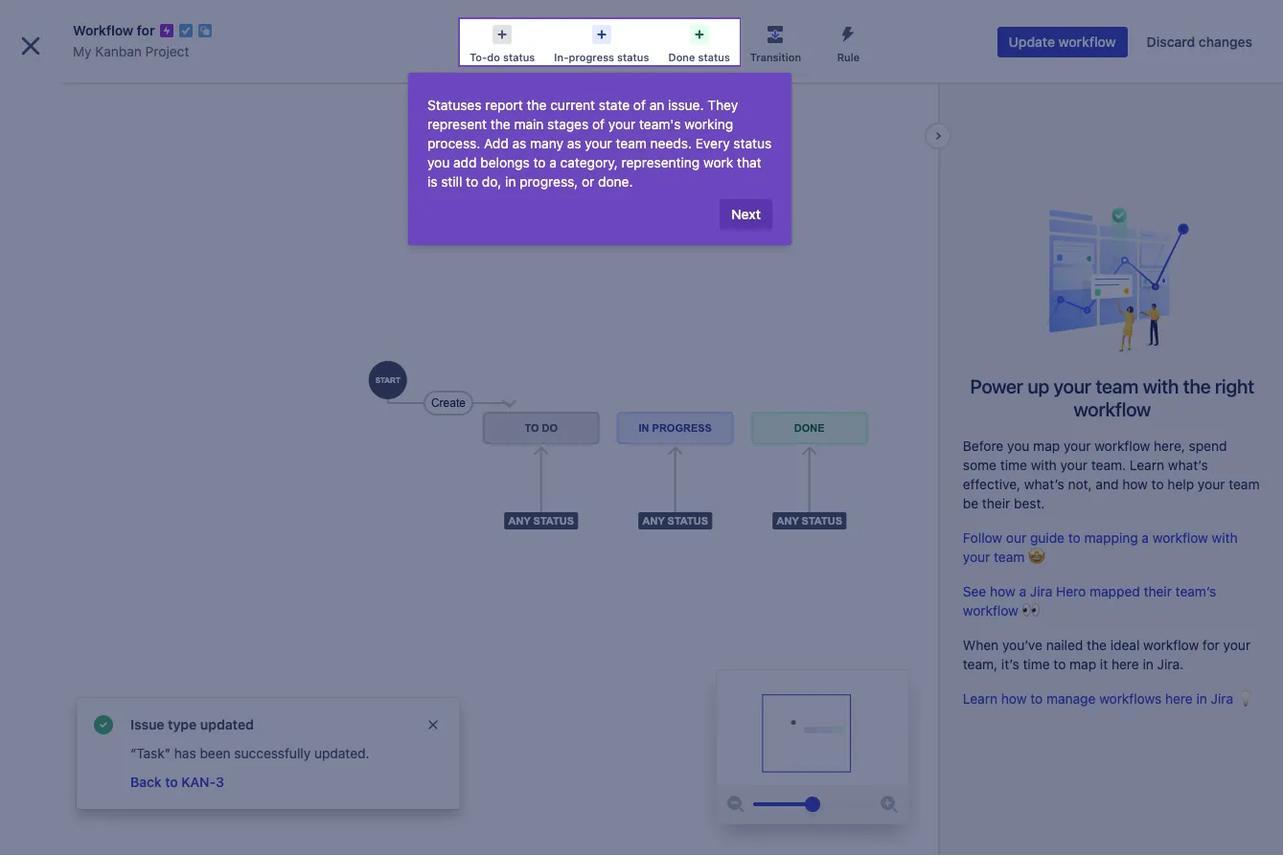 Task type: describe. For each thing, give the bounding box(es) containing it.
and
[[1096, 476, 1119, 493]]

learn more
[[84, 814, 146, 828]]

best.
[[1014, 495, 1045, 512]]

they
[[708, 97, 738, 113]]

create button
[[698, 12, 763, 42]]

an
[[650, 97, 665, 113]]

here,
[[1154, 438, 1186, 454]]

with inside the "before you map your workflow here, spend some time with your team. learn what's effective, what's not, and how to help your team be their best."
[[1031, 457, 1057, 473]]

0 vertical spatial my kanban project
[[73, 43, 189, 59]]

back to kan-3 link
[[130, 775, 224, 791]]

is
[[428, 173, 438, 190]]

transition button
[[739, 19, 812, 65]]

workflow inside the update workflow button
[[1059, 34, 1116, 50]]

issue type updated
[[130, 717, 254, 733]]

back to kan-3 button
[[128, 772, 226, 795]]

in inside statuses report the current state of an issue. they represent the main stages of your team's working process. add as many as your team needs. every status you add belongs to a category, representing work that is still to do, in progress, or done.
[[505, 173, 516, 190]]

for inside when you've nailed the ideal workflow for your team, it's time to map it here in jira.
[[1203, 637, 1220, 654]]

workflow inside follow our guide to mapping a workflow with your team
[[1153, 530, 1209, 546]]

1 vertical spatial my kanban project
[[58, 83, 178, 100]]

map inside the "before you map your workflow here, spend some time with your team. learn what's effective, what's not, and how to help your team be their best."
[[1033, 438, 1060, 454]]

when
[[963, 637, 999, 654]]

here inside when you've nailed the ideal workflow for your team, it's time to map it here in jira.
[[1112, 656, 1139, 673]]

"task" has been successfully updated.
[[130, 746, 370, 762]]

managed
[[115, 788, 166, 802]]

current
[[550, 97, 595, 113]]

🤩
[[1029, 549, 1046, 565]]

add
[[453, 154, 477, 171]]

in right you're
[[61, 788, 70, 802]]

needs.
[[650, 135, 692, 151]]

when you've nailed the ideal workflow for your team, it's time to map it here in jira.
[[963, 637, 1251, 673]]

a inside statuses report the current state of an issue. they represent the main stages of your team's working process. add as many as your team needs. every status you add belongs to a category, representing work that is still to do, in progress, or done.
[[550, 154, 557, 171]]

mapping
[[1085, 530, 1138, 546]]

representing
[[622, 154, 700, 171]]

💡
[[1237, 691, 1255, 707]]

how for see how a jira hero mapped their team's workflow
[[990, 584, 1016, 600]]

represent
[[428, 116, 487, 132]]

learn for learn more
[[84, 814, 115, 828]]

learn inside the "before you map your workflow here, spend some time with your team. learn what's effective, what's not, and how to help your team be their best."
[[1130, 457, 1165, 473]]

still
[[441, 173, 462, 190]]

rule button
[[812, 19, 885, 65]]

next
[[732, 206, 761, 222]]

workflow for
[[73, 22, 155, 38]]

our
[[1006, 530, 1027, 546]]

hero
[[1056, 584, 1086, 600]]

workflow
[[73, 22, 133, 38]]

changes
[[1199, 34, 1253, 50]]

Zoom level range field
[[753, 786, 872, 824]]

project inside 'link'
[[145, 43, 189, 59]]

stages
[[547, 116, 589, 132]]

before
[[963, 438, 1004, 454]]

team inside power up your team with the right workflow
[[1096, 376, 1139, 398]]

team inside statuses report the current state of an issue. they represent the main stages of your team's working process. add as many as your team needs. every status you add belongs to a category, representing work that is still to do, in progress, or done.
[[616, 135, 647, 151]]

next button
[[720, 199, 773, 230]]

statuses report the current state of an issue. they represent the main stages of your team's working process. add as many as your team needs. every status you add belongs to a category, representing work that is still to do, in progress, or done.
[[428, 97, 772, 190]]

0 vertical spatial of
[[634, 97, 646, 113]]

the up main
[[527, 97, 547, 113]]

state
[[599, 97, 630, 113]]

0 horizontal spatial of
[[592, 116, 605, 132]]

do,
[[482, 173, 502, 190]]

team's
[[639, 116, 681, 132]]

working
[[685, 116, 734, 132]]

it
[[1100, 656, 1108, 673]]

update
[[1009, 34, 1055, 50]]

follow our guide to mapping a workflow with your team
[[963, 530, 1238, 565]]

zoom out image
[[724, 794, 747, 817]]

dismiss image
[[426, 718, 441, 733]]

help
[[1168, 476, 1194, 493]]

spend
[[1189, 438, 1227, 454]]

statuses
[[428, 97, 482, 113]]

kan-
[[181, 775, 216, 791]]

back to kan-3
[[130, 775, 224, 791]]

transition
[[750, 51, 801, 63]]

to inside the "before you map your workflow here, spend some time with your team. learn what's effective, what's not, and how to help your team be their best."
[[1152, 476, 1164, 493]]

workflow inside the "before you map your workflow here, spend some time with your team. learn what's effective, what's not, and how to help your team be their best."
[[1095, 438, 1151, 454]]

has
[[174, 746, 196, 762]]

0 vertical spatial what's
[[1168, 457, 1208, 473]]

follow
[[963, 530, 1003, 546]]

status inside statuses report the current state of an issue. they represent the main stages of your team's working process. add as many as your team needs. every status you add belongs to a category, representing work that is still to do, in progress, or done.
[[734, 135, 772, 151]]

up
[[1028, 376, 1050, 398]]

team-
[[83, 788, 115, 802]]

team inside follow our guide to mapping a workflow with your team
[[994, 549, 1025, 565]]

discard
[[1147, 34, 1196, 50]]

you inside statuses report the current state of an issue. they represent the main stages of your team's working process. add as many as your team needs. every status you add belongs to a category, representing work that is still to do, in progress, or done.
[[428, 154, 450, 171]]

project
[[169, 788, 207, 802]]

2 as from the left
[[567, 135, 581, 151]]

to down many
[[533, 154, 546, 171]]

type
[[168, 717, 197, 733]]

belongs
[[481, 154, 530, 171]]

my kanban project link
[[73, 40, 189, 63]]

0 vertical spatial for
[[137, 22, 155, 38]]

learn how to manage workflows here in jira 💡
[[963, 691, 1255, 707]]

not,
[[1068, 476, 1092, 493]]

their inside the "before you map your workflow here, spend some time with your team. learn what's effective, what's not, and how to help your team be their best."
[[982, 495, 1011, 512]]

effective,
[[963, 476, 1021, 493]]

close workflow editor image
[[15, 31, 46, 61]]

process.
[[428, 135, 480, 151]]

success image
[[92, 714, 115, 737]]

jira.
[[1158, 656, 1184, 673]]

that
[[737, 154, 762, 171]]

update workflow
[[1009, 34, 1116, 50]]

workflows
[[1100, 691, 1162, 707]]

you've
[[1003, 637, 1043, 654]]

1 vertical spatial my
[[58, 83, 77, 100]]

to left manage
[[1031, 691, 1043, 707]]

you're in a team-managed project
[[23, 788, 207, 802]]

see
[[963, 584, 987, 600]]



Task type: locate. For each thing, give the bounding box(es) containing it.
map inside when you've nailed the ideal workflow for your team, it's time to map it here in jira.
[[1070, 656, 1097, 673]]

a inside follow our guide to mapping a workflow with your team
[[1142, 530, 1149, 546]]

0 vertical spatial project
[[145, 43, 189, 59]]

discard changes
[[1147, 34, 1253, 50]]

kanban inside 'link'
[[95, 43, 142, 59]]

more
[[118, 814, 146, 828]]

the up it
[[1087, 637, 1107, 654]]

project down my kanban project 'link'
[[132, 83, 178, 100]]

0 horizontal spatial what's
[[1025, 476, 1065, 493]]

0 vertical spatial you
[[428, 154, 450, 171]]

my kanban project
[[73, 43, 189, 59], [58, 83, 178, 100]]

as down main
[[512, 135, 527, 151]]

0 vertical spatial my
[[73, 43, 92, 59]]

0 horizontal spatial map
[[1033, 438, 1060, 454]]

time inside when you've nailed the ideal workflow for your team, it's time to map it here in jira.
[[1023, 656, 1050, 673]]

nailed
[[1046, 637, 1083, 654]]

to inside when you've nailed the ideal workflow for your team, it's time to map it here in jira.
[[1054, 656, 1066, 673]]

in right do,
[[505, 173, 516, 190]]

report
[[485, 97, 523, 113]]

be
[[963, 495, 979, 512]]

1 horizontal spatial with
[[1143, 376, 1179, 398]]

updated
[[200, 717, 254, 733]]

as
[[512, 135, 527, 151], [567, 135, 581, 151]]

to left help
[[1152, 476, 1164, 493]]

see how a jira hero mapped their team's workflow
[[963, 584, 1217, 619]]

the down report
[[491, 116, 511, 132]]

to-do status
[[469, 51, 535, 63], [469, 51, 535, 63]]

team,
[[963, 656, 998, 673]]

my inside 'link'
[[73, 43, 92, 59]]

1 vertical spatial learn
[[963, 691, 998, 707]]

add
[[484, 135, 509, 151]]

do
[[487, 51, 500, 63], [487, 51, 500, 63]]

2 vertical spatial learn
[[84, 814, 115, 828]]

how for learn how to manage workflows here in jira 💡
[[1002, 691, 1027, 707]]

1 horizontal spatial jira
[[1211, 691, 1234, 707]]

a left team-
[[73, 788, 80, 802]]

jira up 👀
[[1030, 584, 1053, 600]]

0 vertical spatial here
[[1112, 656, 1139, 673]]

in-
[[554, 51, 568, 63], [554, 51, 568, 63]]

your inside when you've nailed the ideal workflow for your team, it's time to map it here in jira.
[[1224, 637, 1251, 654]]

to inside follow our guide to mapping a workflow with your team
[[1069, 530, 1081, 546]]

0 vertical spatial map
[[1033, 438, 1060, 454]]

learn more button
[[84, 814, 146, 829]]

power
[[971, 376, 1024, 398]]

discard changes button
[[1136, 27, 1264, 58]]

team right help
[[1229, 476, 1260, 493]]

of down the state
[[592, 116, 605, 132]]

0 vertical spatial their
[[982, 495, 1011, 512]]

your inside follow our guide to mapping a workflow with your team
[[963, 549, 990, 565]]

0 horizontal spatial jira
[[1030, 584, 1053, 600]]

some
[[963, 457, 997, 473]]

1 horizontal spatial what's
[[1168, 457, 1208, 473]]

progress
[[568, 51, 614, 63], [568, 51, 614, 63]]

you right the before
[[1007, 438, 1030, 454]]

workflow inside see how a jira hero mapped their team's workflow
[[963, 603, 1019, 619]]

project
[[145, 43, 189, 59], [132, 83, 178, 100]]

a
[[550, 154, 557, 171], [1142, 530, 1149, 546], [1019, 584, 1027, 600], [73, 788, 80, 802]]

with inside power up your team with the right workflow
[[1143, 376, 1179, 398]]

with up the here,
[[1143, 376, 1179, 398]]

for up my kanban project 'link'
[[137, 22, 155, 38]]

learn inside button
[[84, 814, 115, 828]]

done.
[[598, 173, 633, 190]]

zoom in image
[[878, 794, 901, 817]]

of left an
[[634, 97, 646, 113]]

2 vertical spatial with
[[1212, 530, 1238, 546]]

to-do status button
[[460, 19, 544, 65], [460, 19, 544, 65]]

map down 'up'
[[1033, 438, 1060, 454]]

jira left 💡 on the bottom of the page
[[1211, 691, 1234, 707]]

for down 'team's'
[[1203, 637, 1220, 654]]

progress,
[[520, 173, 578, 190]]

issue.
[[668, 97, 704, 113]]

my kanban project down my kanban project 'link'
[[58, 83, 178, 100]]

jira
[[1030, 584, 1053, 600], [1211, 691, 1234, 707]]

to right back on the left of the page
[[165, 775, 178, 791]]

their down 'effective,'
[[982, 495, 1011, 512]]

team right 'up'
[[1096, 376, 1139, 398]]

1 horizontal spatial as
[[567, 135, 581, 151]]

1 vertical spatial with
[[1031, 457, 1057, 473]]

workflow inside when you've nailed the ideal workflow for your team, it's time to map it here in jira.
[[1144, 637, 1199, 654]]

here down jira.
[[1166, 691, 1193, 707]]

0 vertical spatial time
[[1001, 457, 1027, 473]]

learn for learn how to manage workflows here in jira 💡
[[963, 691, 998, 707]]

my
[[73, 43, 92, 59], [58, 83, 77, 100]]

every
[[696, 135, 730, 151]]

with up 'team's'
[[1212, 530, 1238, 546]]

you're in the workflow viewfinder, use the arrow keys to move it element
[[717, 671, 909, 786]]

kanban down workflow for
[[95, 43, 142, 59]]

how right and
[[1123, 476, 1148, 493]]

what's up help
[[1168, 457, 1208, 473]]

1 vertical spatial kanban
[[80, 83, 129, 100]]

2 vertical spatial how
[[1002, 691, 1027, 707]]

main
[[514, 116, 544, 132]]

project down workflow for
[[145, 43, 189, 59]]

time inside the "before you map your workflow here, spend some time with your team. learn what's effective, what's not, and how to help your team be their best."
[[1001, 457, 1027, 473]]

power up your team with the right workflow
[[971, 376, 1255, 421]]

team.
[[1092, 457, 1126, 473]]

category,
[[560, 154, 618, 171]]

the left the right
[[1184, 376, 1211, 398]]

to
[[533, 154, 546, 171], [466, 173, 478, 190], [1152, 476, 1164, 493], [1069, 530, 1081, 546], [1054, 656, 1066, 673], [1031, 691, 1043, 707], [165, 775, 178, 791]]

with up best.
[[1031, 457, 1057, 473]]

team
[[616, 135, 647, 151], [1096, 376, 1139, 398], [1229, 476, 1260, 493], [994, 549, 1025, 565]]

time down you've
[[1023, 656, 1050, 673]]

here
[[1112, 656, 1139, 673], [1166, 691, 1193, 707]]

workflow
[[1059, 34, 1116, 50], [1074, 399, 1151, 421], [1095, 438, 1151, 454], [1153, 530, 1209, 546], [963, 603, 1019, 619], [1144, 637, 1199, 654]]

1 horizontal spatial you
[[1007, 438, 1030, 454]]

the
[[527, 97, 547, 113], [491, 116, 511, 132], [1184, 376, 1211, 398], [1087, 637, 1107, 654]]

you inside the "before you map your workflow here, spend some time with your team. learn what's effective, what's not, and how to help your team be their best."
[[1007, 438, 1030, 454]]

0 horizontal spatial here
[[1112, 656, 1139, 673]]

or
[[582, 173, 595, 190]]

manage
[[1047, 691, 1096, 707]]

right
[[1215, 376, 1255, 398]]

it's
[[1002, 656, 1020, 673]]

0 horizontal spatial learn
[[84, 814, 115, 828]]

a up 👀
[[1019, 584, 1027, 600]]

done
[[668, 51, 695, 63], [668, 51, 695, 63]]

with inside follow our guide to mapping a workflow with your team
[[1212, 530, 1238, 546]]

you up is
[[428, 154, 450, 171]]

0 horizontal spatial as
[[512, 135, 527, 151]]

how inside the "before you map your workflow here, spend some time with your team. learn what's effective, what's not, and how to help your team be their best."
[[1123, 476, 1148, 493]]

time
[[1001, 457, 1027, 473], [1023, 656, 1050, 673]]

2 horizontal spatial with
[[1212, 530, 1238, 546]]

to right guide
[[1069, 530, 1081, 546]]

1 horizontal spatial their
[[1144, 584, 1172, 600]]

many
[[530, 135, 564, 151]]

a inside see how a jira hero mapped their team's workflow
[[1019, 584, 1027, 600]]

for
[[137, 22, 155, 38], [1203, 637, 1220, 654]]

a right mapping
[[1142, 530, 1149, 546]]

my kanban project down workflow for
[[73, 43, 189, 59]]

you
[[428, 154, 450, 171], [1007, 438, 1030, 454]]

1 horizontal spatial of
[[634, 97, 646, 113]]

learn
[[1130, 457, 1165, 473], [963, 691, 998, 707], [84, 814, 115, 828]]

team inside the "before you map your workflow here, spend some time with your team. learn what's effective, what's not, and how to help your team be their best."
[[1229, 476, 1260, 493]]

0 vertical spatial how
[[1123, 476, 1148, 493]]

been
[[200, 746, 231, 762]]

0 horizontal spatial their
[[982, 495, 1011, 512]]

update workflow button
[[997, 27, 1128, 58]]

1 vertical spatial what's
[[1025, 476, 1065, 493]]

1 horizontal spatial here
[[1166, 691, 1193, 707]]

successfully
[[234, 746, 311, 762]]

Search field
[[919, 12, 1111, 42]]

how inside see how a jira hero mapped their team's workflow
[[990, 584, 1016, 600]]

team down team's
[[616, 135, 647, 151]]

1 vertical spatial of
[[592, 116, 605, 132]]

1 vertical spatial time
[[1023, 656, 1050, 673]]

0 vertical spatial with
[[1143, 376, 1179, 398]]

back
[[130, 775, 162, 791]]

updated.
[[314, 746, 370, 762]]

group
[[8, 351, 222, 455], [8, 351, 222, 403], [8, 403, 222, 455]]

mapped
[[1090, 584, 1140, 600]]

0 horizontal spatial with
[[1031, 457, 1057, 473]]

1 vertical spatial map
[[1070, 656, 1097, 673]]

0 vertical spatial kanban
[[95, 43, 142, 59]]

"task"
[[130, 746, 171, 762]]

0 horizontal spatial you
[[428, 154, 450, 171]]

1 horizontal spatial map
[[1070, 656, 1097, 673]]

1 horizontal spatial learn
[[963, 691, 998, 707]]

to inside button
[[165, 775, 178, 791]]

1 vertical spatial how
[[990, 584, 1016, 600]]

their inside see how a jira hero mapped their team's workflow
[[1144, 584, 1172, 600]]

what's up best.
[[1025, 476, 1065, 493]]

here down ideal
[[1112, 656, 1139, 673]]

0 horizontal spatial for
[[137, 22, 155, 38]]

team's
[[1176, 584, 1217, 600]]

in left 💡 on the bottom of the page
[[1197, 691, 1208, 707]]

in inside when you've nailed the ideal workflow for your team, it's time to map it here in jira.
[[1143, 656, 1154, 673]]

the inside when you've nailed the ideal workflow for your team, it's time to map it here in jira.
[[1087, 637, 1107, 654]]

1 vertical spatial their
[[1144, 584, 1172, 600]]

status
[[503, 51, 535, 63], [503, 51, 535, 63], [617, 51, 649, 63], [617, 51, 649, 63], [698, 51, 730, 63], [698, 51, 730, 63], [734, 135, 772, 151]]

2 horizontal spatial learn
[[1130, 457, 1165, 473]]

kanban down my kanban project 'link'
[[80, 83, 129, 100]]

0 vertical spatial learn
[[1130, 457, 1165, 473]]

map left it
[[1070, 656, 1097, 673]]

1 vertical spatial for
[[1203, 637, 1220, 654]]

to down nailed
[[1054, 656, 1066, 673]]

1 vertical spatial you
[[1007, 438, 1030, 454]]

how right see
[[990, 584, 1016, 600]]

1 vertical spatial project
[[132, 83, 178, 100]]

done status button
[[659, 19, 739, 65], [659, 19, 739, 65]]

how down it's
[[1002, 691, 1027, 707]]

kanban
[[95, 43, 142, 59], [80, 83, 129, 100]]

a up the progress,
[[550, 154, 557, 171]]

in-progress status button
[[544, 19, 659, 65], [544, 19, 659, 65]]

learn down 'team,'
[[963, 691, 998, 707]]

as down 'stages'
[[567, 135, 581, 151]]

jira software image
[[50, 15, 179, 38], [50, 15, 179, 38]]

learn down team-
[[84, 814, 115, 828]]

team down "our"
[[994, 549, 1025, 565]]

1 horizontal spatial for
[[1203, 637, 1220, 654]]

rule
[[837, 51, 860, 63]]

0 vertical spatial jira
[[1030, 584, 1053, 600]]

their left 'team's'
[[1144, 584, 1172, 600]]

1 vertical spatial jira
[[1211, 691, 1234, 707]]

learn down the here,
[[1130, 457, 1165, 473]]

in
[[505, 173, 516, 190], [1143, 656, 1154, 673], [1197, 691, 1208, 707], [61, 788, 70, 802]]

your inside power up your team with the right workflow
[[1054, 376, 1092, 398]]

workflow inside power up your team with the right workflow
[[1074, 399, 1151, 421]]

in left jira.
[[1143, 656, 1154, 673]]

the inside power up your team with the right workflow
[[1184, 376, 1211, 398]]

1 as from the left
[[512, 135, 527, 151]]

to left do,
[[466, 173, 478, 190]]

create
[[710, 18, 752, 35]]

jira inside see how a jira hero mapped their team's workflow
[[1030, 584, 1053, 600]]

1 vertical spatial here
[[1166, 691, 1193, 707]]

you're
[[23, 788, 57, 802]]

work
[[704, 154, 734, 171]]

create banner
[[0, 0, 1283, 54]]

primary element
[[12, 0, 919, 54]]

time up 'effective,'
[[1001, 457, 1027, 473]]

issue
[[130, 717, 164, 733]]



Task type: vqa. For each thing, say whether or not it's contained in the screenshot.
Learn in the button
yes



